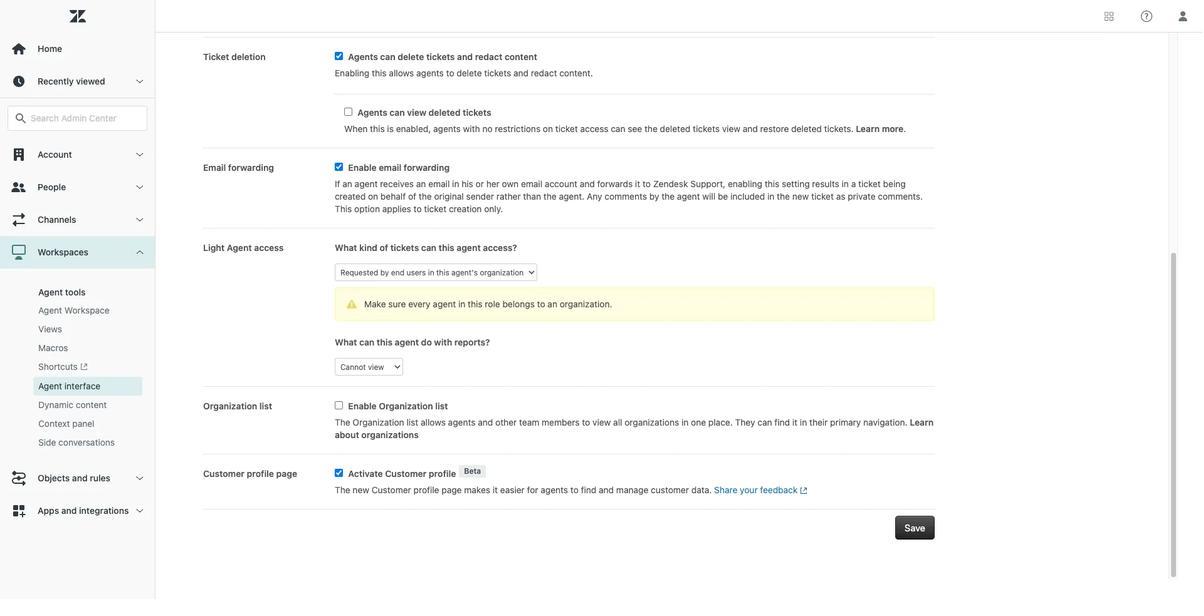 Task type: describe. For each thing, give the bounding box(es) containing it.
tools
[[65, 287, 86, 298]]

recently viewed
[[38, 76, 105, 87]]

zendesk products image
[[1105, 12, 1113, 20]]

workspace
[[64, 305, 110, 316]]

agent interface link
[[33, 378, 142, 396]]

side conversations link
[[33, 434, 142, 453]]

apps and integrations
[[38, 506, 129, 517]]

workspaces button
[[0, 236, 155, 269]]

dynamic content link
[[33, 396, 142, 415]]

tree inside primary element
[[0, 139, 155, 528]]

context panel link
[[33, 415, 142, 434]]

conversations
[[58, 438, 115, 448]]

user menu image
[[1175, 8, 1191, 24]]

side conversations
[[38, 438, 115, 448]]

channels
[[38, 214, 76, 225]]

integrations
[[79, 506, 129, 517]]

account button
[[0, 139, 155, 171]]

and for objects
[[72, 474, 88, 484]]

agent interface element
[[38, 381, 100, 393]]

and for apps
[[61, 506, 77, 517]]

home
[[38, 43, 62, 54]]

shortcuts
[[38, 362, 78, 372]]

agent workspace element
[[38, 305, 110, 317]]

objects and rules
[[38, 474, 110, 484]]

panel
[[72, 419, 94, 430]]

agent workspace
[[38, 305, 110, 316]]

views link
[[33, 320, 142, 339]]

primary element
[[0, 0, 155, 600]]

people button
[[0, 171, 155, 204]]

apps and integrations button
[[0, 495, 155, 528]]

context
[[38, 419, 70, 430]]

Search Admin Center field
[[31, 113, 139, 124]]

views
[[38, 324, 62, 335]]

content
[[76, 400, 107, 411]]

none search field inside primary element
[[1, 106, 154, 131]]

home button
[[0, 33, 155, 65]]



Task type: vqa. For each thing, say whether or not it's contained in the screenshot.
Customers icon
no



Task type: locate. For each thing, give the bounding box(es) containing it.
0 vertical spatial agent
[[38, 287, 63, 298]]

agent inside 'element'
[[38, 381, 62, 392]]

2 agent from the top
[[38, 305, 62, 316]]

objects
[[38, 474, 70, 484]]

and right apps
[[61, 506, 77, 517]]

tree item inside primary element
[[0, 236, 155, 463]]

macros link
[[33, 339, 142, 358]]

agent up dynamic
[[38, 381, 62, 392]]

agent for agent interface
[[38, 381, 62, 392]]

agent inside "element"
[[38, 305, 62, 316]]

agent tools
[[38, 287, 86, 298]]

context panel element
[[38, 418, 94, 431]]

agent
[[38, 287, 63, 298], [38, 305, 62, 316], [38, 381, 62, 392]]

dynamic content
[[38, 400, 107, 411]]

objects and rules button
[[0, 463, 155, 495]]

viewed
[[76, 76, 105, 87]]

agent up views
[[38, 305, 62, 316]]

None search field
[[1, 106, 154, 131]]

rules
[[90, 474, 110, 484]]

dynamic content element
[[38, 400, 107, 412]]

tree item containing workspaces
[[0, 236, 155, 463]]

shortcuts element
[[38, 361, 88, 374]]

tree containing account
[[0, 139, 155, 528]]

and
[[72, 474, 88, 484], [61, 506, 77, 517]]

1 vertical spatial and
[[61, 506, 77, 517]]

context panel
[[38, 419, 94, 430]]

1 agent from the top
[[38, 287, 63, 298]]

macros element
[[38, 342, 68, 355]]

tree item
[[0, 236, 155, 463]]

2 vertical spatial agent
[[38, 381, 62, 392]]

tree
[[0, 139, 155, 528]]

channels button
[[0, 204, 155, 236]]

agent for agent workspace
[[38, 305, 62, 316]]

people
[[38, 182, 66, 192]]

agent for agent tools
[[38, 287, 63, 298]]

macros
[[38, 343, 68, 354]]

and left rules
[[72, 474, 88, 484]]

workspaces
[[38, 247, 88, 258]]

recently viewed button
[[0, 65, 155, 98]]

interface
[[64, 381, 100, 392]]

dynamic
[[38, 400, 73, 411]]

workspaces group
[[0, 269, 155, 463]]

account
[[38, 149, 72, 160]]

1 vertical spatial agent
[[38, 305, 62, 316]]

agent left tools
[[38, 287, 63, 298]]

help image
[[1141, 10, 1152, 22]]

side conversations element
[[38, 437, 115, 450]]

agent interface
[[38, 381, 100, 392]]

apps
[[38, 506, 59, 517]]

3 agent from the top
[[38, 381, 62, 392]]

agent workspace link
[[33, 302, 142, 320]]

views element
[[38, 324, 62, 336]]

0 vertical spatial and
[[72, 474, 88, 484]]

shortcuts link
[[33, 358, 142, 378]]

recently
[[38, 76, 74, 87]]

side
[[38, 438, 56, 448]]

agent tools element
[[38, 287, 86, 298]]



